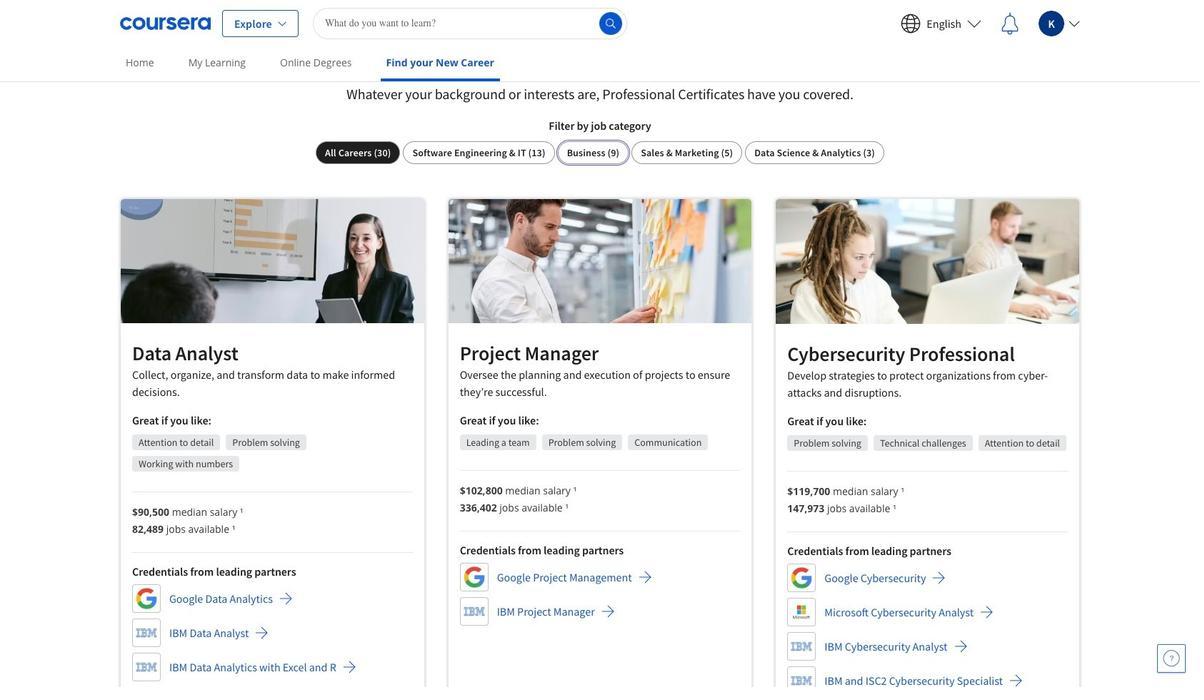 Task type: describe. For each thing, give the bounding box(es) containing it.
data analyst image
[[121, 199, 424, 324]]

coursera image
[[120, 12, 211, 35]]

cybersecurity analyst image
[[776, 199, 1079, 324]]

help center image
[[1163, 651, 1180, 668]]



Task type: locate. For each thing, give the bounding box(es) containing it.
What do you want to learn? text field
[[313, 8, 627, 39]]

project manager image
[[448, 199, 752, 323]]

None search field
[[313, 8, 627, 39]]

option group
[[316, 141, 884, 164]]

None button
[[316, 141, 400, 164], [403, 141, 555, 164], [558, 141, 629, 164], [632, 141, 742, 164], [745, 141, 884, 164], [316, 141, 400, 164], [403, 141, 555, 164], [558, 141, 629, 164], [632, 141, 742, 164], [745, 141, 884, 164]]



Task type: vqa. For each thing, say whether or not it's contained in the screenshot.
Cybersecurity Analyst image
yes



